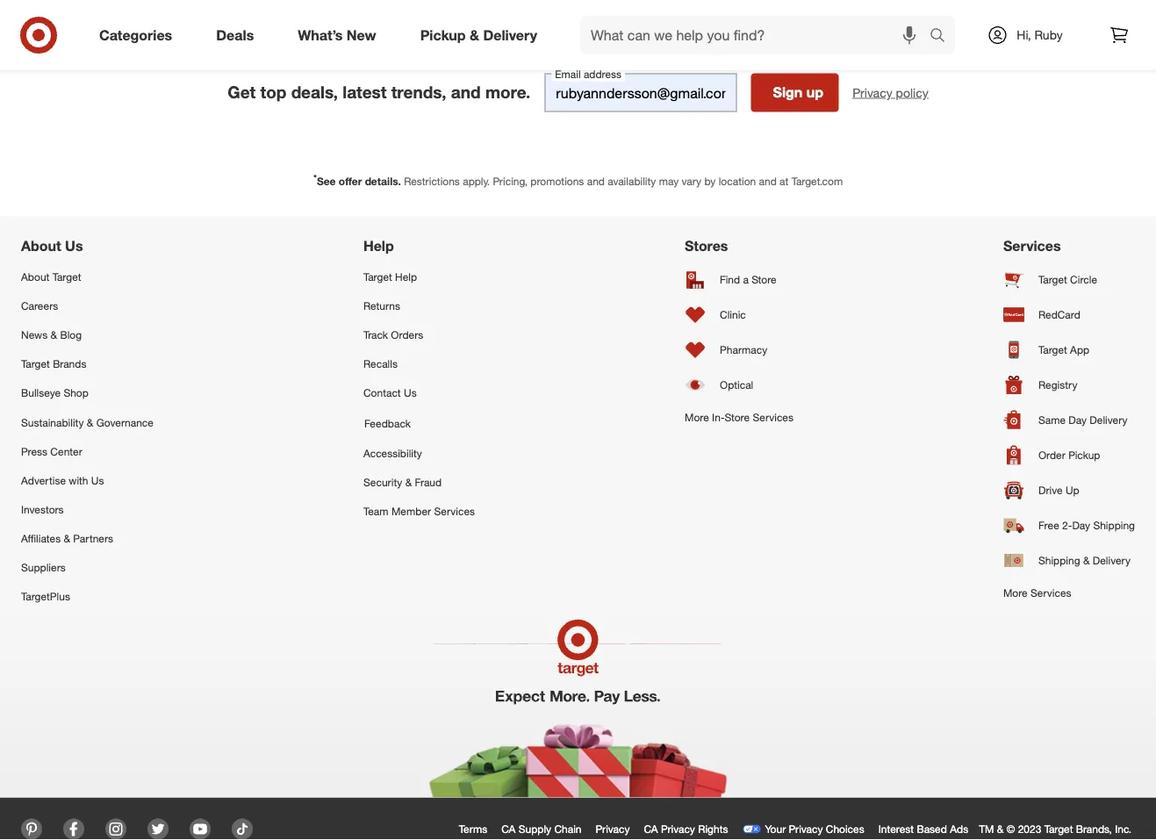 Task type: locate. For each thing, give the bounding box(es) containing it.
shop
[[64, 386, 89, 400]]

store right a
[[752, 273, 777, 286]]

& for sustainability
[[87, 416, 93, 429]]

1 add from the left
[[39, 3, 59, 16]]

deals,
[[291, 82, 338, 102]]

press center
[[21, 445, 82, 458]]

target for target circle
[[1038, 273, 1067, 286]]

0 horizontal spatial store
[[725, 411, 750, 424]]

store down optical link at the right of page
[[725, 411, 750, 424]]

2 vertical spatial us
[[91, 474, 104, 487]]

1 horizontal spatial us
[[91, 474, 104, 487]]

sign up
[[773, 84, 823, 101]]

feedback button
[[363, 408, 475, 438]]

help up the returns link on the top left of page
[[395, 270, 417, 283]]

us right contact
[[404, 386, 417, 400]]

sustainability
[[21, 416, 84, 429]]

more in-store services
[[685, 411, 793, 424]]

us right with
[[91, 474, 104, 487]]

2 add from the left
[[603, 3, 623, 16]]

to
[[62, 3, 72, 16], [626, 3, 636, 16]]

1 horizontal spatial store
[[752, 273, 777, 286]]

1 horizontal spatial cart
[[639, 3, 660, 16]]

news & blog
[[21, 328, 82, 341]]

find
[[720, 273, 740, 286]]

0 horizontal spatial add to cart
[[39, 3, 96, 16]]

target up returns
[[363, 270, 392, 283]]

0 vertical spatial shipping
[[1093, 519, 1135, 532]]

more inside more in-store services link
[[685, 411, 709, 424]]

2-
[[1062, 519, 1072, 532]]

bullseye shop
[[21, 386, 89, 400]]

1 vertical spatial shipping
[[1038, 554, 1080, 567]]

target app link
[[1003, 332, 1135, 367]]

0 vertical spatial more
[[685, 411, 709, 424]]

1 about from the top
[[21, 238, 61, 255]]

pickup up 'trends,'
[[420, 26, 466, 44]]

choices
[[826, 822, 864, 836]]

1 horizontal spatial to
[[626, 3, 636, 16]]

services down fraud
[[434, 505, 475, 518]]

delivery down free 2-day shipping
[[1093, 554, 1131, 567]]

0 horizontal spatial add
[[39, 3, 59, 16]]

more for more in-store services
[[685, 411, 709, 424]]

target for target app
[[1038, 343, 1067, 356]]

circle
[[1070, 273, 1097, 286]]

more services link
[[1003, 578, 1135, 607]]

sign up button
[[751, 73, 839, 112]]

& for news
[[50, 328, 57, 341]]

& for shipping
[[1083, 554, 1090, 567]]

1 horizontal spatial add to cart
[[603, 3, 660, 16]]

clinic link
[[685, 297, 793, 332]]

ca supply chain
[[501, 822, 582, 836]]

promotions
[[530, 174, 584, 187]]

0 horizontal spatial to
[[62, 3, 72, 16]]

about target link
[[21, 262, 154, 291]]

None text field
[[544, 73, 737, 112]]

pickup & delivery link
[[405, 16, 559, 54]]

what's new link
[[283, 16, 398, 54]]

1 vertical spatial help
[[395, 270, 417, 283]]

1 horizontal spatial shipping
[[1093, 519, 1135, 532]]

privacy
[[853, 85, 892, 100], [596, 822, 630, 836], [661, 822, 695, 836], [789, 822, 823, 836]]

about target
[[21, 270, 81, 283]]

2 vertical spatial delivery
[[1093, 554, 1131, 567]]

stores
[[685, 238, 728, 255]]

about for about target
[[21, 270, 49, 283]]

target circle
[[1038, 273, 1097, 286]]

ca for ca supply chain
[[501, 822, 516, 836]]

1 horizontal spatial ca
[[644, 822, 658, 836]]

pharmacy link
[[685, 332, 793, 367]]

ca left supply
[[501, 822, 516, 836]]

& for pickup
[[470, 26, 479, 44]]

restrictions
[[404, 174, 460, 187]]

0 vertical spatial us
[[65, 238, 83, 255]]

more down shipping & delivery link
[[1003, 586, 1028, 599]]

2 add to cart from the left
[[603, 3, 660, 16]]

add to cart button
[[31, 0, 103, 23], [595, 0, 667, 23]]

ca right privacy link
[[644, 822, 658, 836]]

help
[[363, 238, 394, 255], [395, 270, 417, 283]]

returns link
[[363, 291, 475, 320]]

and left availability
[[587, 174, 605, 187]]

shipping & delivery link
[[1003, 543, 1135, 578]]

0 vertical spatial day
[[1069, 414, 1087, 427]]

delivery inside shipping & delivery link
[[1093, 554, 1131, 567]]

news & blog link
[[21, 320, 154, 349]]

target.com
[[792, 174, 843, 187]]

1 horizontal spatial and
[[587, 174, 605, 187]]

day right free
[[1072, 519, 1090, 532]]

delivery up order pickup
[[1090, 414, 1128, 427]]

a
[[743, 273, 749, 286]]

0 horizontal spatial add to cart button
[[31, 0, 103, 23]]

sign
[[773, 84, 803, 101]]

shipping inside shipping & delivery link
[[1038, 554, 1080, 567]]

shipping up "shipping & delivery" at the bottom right of page
[[1093, 519, 1135, 532]]

and left the more.
[[451, 82, 481, 102]]

0 horizontal spatial us
[[65, 238, 83, 255]]

day right "same"
[[1069, 414, 1087, 427]]

order pickup link
[[1003, 438, 1135, 473]]

*
[[313, 172, 317, 183]]

cart
[[75, 3, 96, 16], [639, 3, 660, 16]]

0 horizontal spatial shipping
[[1038, 554, 1080, 567]]

terms link
[[455, 818, 498, 839]]

shipping up more services link
[[1038, 554, 1080, 567]]

up
[[806, 84, 823, 101]]

What can we help you find? suggestions appear below search field
[[580, 16, 934, 54]]

0 horizontal spatial help
[[363, 238, 394, 255]]

1 vertical spatial pickup
[[1068, 449, 1100, 462]]

target circle link
[[1003, 262, 1135, 297]]

0 vertical spatial pickup
[[420, 26, 466, 44]]

2 about from the top
[[21, 270, 49, 283]]

delivery inside same day delivery link
[[1090, 414, 1128, 427]]

drive
[[1038, 484, 1063, 497]]

more inside more services link
[[1003, 586, 1028, 599]]

privacy right your on the right
[[789, 822, 823, 836]]

ads
[[950, 822, 968, 836]]

target for target help
[[363, 270, 392, 283]]

orders
[[391, 328, 423, 341]]

delivery inside pickup & delivery link
[[483, 26, 537, 44]]

privacy left policy
[[853, 85, 892, 100]]

1 horizontal spatial pickup
[[1068, 449, 1100, 462]]

about
[[21, 238, 61, 255], [21, 270, 49, 283]]

about up the about target
[[21, 238, 61, 255]]

more left in-
[[685, 411, 709, 424]]

1 ca from the left
[[501, 822, 516, 836]]

1 horizontal spatial more
[[1003, 586, 1028, 599]]

services down shipping & delivery link
[[1031, 586, 1071, 599]]

0 horizontal spatial more
[[685, 411, 709, 424]]

contact us link
[[363, 379, 475, 408]]

& inside "link"
[[87, 416, 93, 429]]

0 horizontal spatial cart
[[75, 3, 96, 16]]

contact
[[363, 386, 401, 400]]

& for affiliates
[[64, 532, 70, 545]]

delivery up the more.
[[483, 26, 537, 44]]

contact us
[[363, 386, 417, 400]]

1 horizontal spatial add
[[603, 3, 623, 16]]

help up target help
[[363, 238, 394, 255]]

target down about us on the left
[[52, 270, 81, 283]]

team
[[363, 505, 388, 518]]

more for more services
[[1003, 586, 1028, 599]]

1 vertical spatial about
[[21, 270, 49, 283]]

add
[[39, 3, 59, 16], [603, 3, 623, 16]]

0 vertical spatial delivery
[[483, 26, 537, 44]]

0 vertical spatial about
[[21, 238, 61, 255]]

target left circle
[[1038, 273, 1067, 286]]

affiliates
[[21, 532, 61, 545]]

target app
[[1038, 343, 1090, 356]]

drive up link
[[1003, 473, 1135, 508]]

press
[[21, 445, 47, 458]]

pickup right order
[[1068, 449, 1100, 462]]

&
[[470, 26, 479, 44], [50, 328, 57, 341], [87, 416, 93, 429], [405, 475, 412, 489], [64, 532, 70, 545], [1083, 554, 1090, 567], [997, 822, 1004, 836]]

careers
[[21, 299, 58, 312]]

& for tm
[[997, 822, 1004, 836]]

us up the about target link
[[65, 238, 83, 255]]

2 ca from the left
[[644, 822, 658, 836]]

ruby
[[1035, 27, 1063, 43]]

security & fraud link
[[363, 468, 475, 497]]

registry link
[[1003, 367, 1135, 403]]

clinic
[[720, 308, 746, 321]]

target left app
[[1038, 343, 1067, 356]]

0 vertical spatial store
[[752, 273, 777, 286]]

1 vertical spatial store
[[725, 411, 750, 424]]

trends,
[[391, 82, 446, 102]]

2 to from the left
[[626, 3, 636, 16]]

sustainability & governance
[[21, 416, 154, 429]]

1 vertical spatial delivery
[[1090, 414, 1128, 427]]

about up careers
[[21, 270, 49, 283]]

1 vertical spatial more
[[1003, 586, 1028, 599]]

center
[[50, 445, 82, 458]]

up
[[1066, 484, 1079, 497]]

1 add to cart button from the left
[[31, 0, 103, 23]]

categories link
[[84, 16, 194, 54]]

redcard link
[[1003, 297, 1135, 332]]

1 horizontal spatial add to cart button
[[595, 0, 667, 23]]

new
[[347, 26, 376, 44]]

accessibility link
[[363, 438, 475, 468]]

0 horizontal spatial ca
[[501, 822, 516, 836]]

and left at
[[759, 174, 777, 187]]

1 horizontal spatial help
[[395, 270, 417, 283]]

2 horizontal spatial us
[[404, 386, 417, 400]]

store
[[752, 273, 777, 286], [725, 411, 750, 424]]

track orders link
[[363, 320, 475, 349]]

shipping & delivery
[[1038, 554, 1131, 567]]

store for in-
[[725, 411, 750, 424]]

see
[[317, 174, 336, 187]]

security & fraud
[[363, 475, 442, 489]]

2 horizontal spatial and
[[759, 174, 777, 187]]

target down news
[[21, 357, 50, 370]]

1 vertical spatial us
[[404, 386, 417, 400]]

target help
[[363, 270, 417, 283]]

target
[[52, 270, 81, 283], [363, 270, 392, 283], [1038, 273, 1067, 286], [1038, 343, 1067, 356], [21, 357, 50, 370], [1044, 822, 1073, 836]]

delivery for same day delivery
[[1090, 414, 1128, 427]]

optical link
[[685, 367, 793, 403]]

pickup
[[420, 26, 466, 44], [1068, 449, 1100, 462]]

services down optical link at the right of page
[[753, 411, 793, 424]]

about us
[[21, 238, 83, 255]]



Task type: describe. For each thing, give the bounding box(es) containing it.
privacy link
[[592, 818, 640, 839]]

2 add to cart button from the left
[[595, 0, 667, 23]]

us for contact us
[[404, 386, 417, 400]]

partners
[[73, 532, 113, 545]]

same day delivery
[[1038, 414, 1128, 427]]

1 to from the left
[[62, 3, 72, 16]]

ca privacy rights link
[[640, 818, 739, 839]]

in-
[[712, 411, 725, 424]]

ca for ca privacy rights
[[644, 822, 658, 836]]

team member services link
[[363, 497, 475, 526]]

0 horizontal spatial and
[[451, 82, 481, 102]]

news
[[21, 328, 48, 341]]

& for security
[[405, 475, 412, 489]]

2 cart from the left
[[639, 3, 660, 16]]

sustainability & governance link
[[21, 408, 154, 437]]

privacy right chain
[[596, 822, 630, 836]]

suppliers link
[[21, 553, 154, 582]]

location
[[719, 174, 756, 187]]

0 horizontal spatial pickup
[[420, 26, 466, 44]]

* see offer details. restrictions apply. pricing, promotions and availability may vary by location and at target.com
[[313, 172, 843, 187]]

target brands link
[[21, 349, 154, 379]]

us for about us
[[65, 238, 83, 255]]

shipping inside free 2-day shipping link
[[1093, 519, 1135, 532]]

terms
[[459, 822, 487, 836]]

team member services
[[363, 505, 475, 518]]

chain
[[554, 822, 582, 836]]

target for target brands
[[21, 357, 50, 370]]

investors
[[21, 503, 64, 516]]

suppliers
[[21, 561, 66, 574]]

pickup & delivery
[[420, 26, 537, 44]]

privacy left rights
[[661, 822, 695, 836]]

free 2-day shipping link
[[1003, 508, 1135, 543]]

services inside more services link
[[1031, 586, 1071, 599]]

services up target circle
[[1003, 238, 1061, 255]]

latest
[[343, 82, 387, 102]]

brands
[[53, 357, 86, 370]]

availability
[[608, 174, 656, 187]]

targetplus link
[[21, 582, 154, 611]]

pricing,
[[493, 174, 528, 187]]

interest based ads
[[878, 822, 968, 836]]

policy
[[896, 85, 929, 100]]

store for a
[[752, 273, 777, 286]]

optical
[[720, 378, 753, 392]]

more in-store services link
[[685, 403, 793, 432]]

categories
[[99, 26, 172, 44]]

0 vertical spatial help
[[363, 238, 394, 255]]

ca privacy rights
[[644, 822, 728, 836]]

1 vertical spatial day
[[1072, 519, 1090, 532]]

pharmacy
[[720, 343, 767, 356]]

advertise with us link
[[21, 466, 154, 495]]

brands,
[[1076, 822, 1112, 836]]

by
[[704, 174, 716, 187]]

2023
[[1018, 822, 1041, 836]]

target help link
[[363, 262, 475, 291]]

bullseye
[[21, 386, 61, 400]]

ca supply chain link
[[498, 818, 592, 839]]

apply.
[[463, 174, 490, 187]]

rights
[[698, 822, 728, 836]]

advertise
[[21, 474, 66, 487]]

1 cart from the left
[[75, 3, 96, 16]]

affiliates & partners link
[[21, 524, 154, 553]]

target: expect more. pay less. image
[[331, 611, 825, 797]]

same day delivery link
[[1003, 403, 1135, 438]]

delivery for pickup & delivery
[[483, 26, 537, 44]]

search
[[922, 28, 964, 45]]

recalls link
[[363, 349, 475, 379]]

hi,
[[1017, 27, 1031, 43]]

get top deals, latest trends, and more.
[[228, 82, 530, 102]]

search button
[[922, 16, 964, 58]]

bullseye shop link
[[21, 379, 154, 408]]

interest based ads link
[[875, 818, 979, 839]]

inc.
[[1115, 822, 1132, 836]]

services inside team member services link
[[434, 505, 475, 518]]

1 add to cart from the left
[[39, 3, 96, 16]]

delivery for shipping & delivery
[[1093, 554, 1131, 567]]

find a store link
[[685, 262, 793, 297]]

about for about us
[[21, 238, 61, 255]]

top
[[260, 82, 287, 102]]

deals link
[[201, 16, 276, 54]]

accessibility
[[363, 446, 422, 460]]

affiliates & partners
[[21, 532, 113, 545]]

order
[[1038, 449, 1066, 462]]

deals
[[216, 26, 254, 44]]

find a store
[[720, 273, 777, 286]]

what's new
[[298, 26, 376, 44]]

your privacy choices
[[765, 822, 864, 836]]

services inside more in-store services link
[[753, 411, 793, 424]]

redcard
[[1038, 308, 1080, 321]]

track
[[363, 328, 388, 341]]

feedback
[[364, 416, 411, 430]]

security
[[363, 475, 402, 489]]

your
[[765, 822, 786, 836]]

privacy policy
[[853, 85, 929, 100]]

tm
[[979, 822, 994, 836]]

free 2-day shipping
[[1038, 519, 1135, 532]]

details.
[[365, 174, 401, 187]]

at
[[780, 174, 789, 187]]

registry
[[1038, 378, 1077, 392]]

target right the 2023 at the right bottom of page
[[1044, 822, 1073, 836]]

returns
[[363, 299, 400, 312]]

©
[[1007, 822, 1015, 836]]

same
[[1038, 414, 1066, 427]]



Task type: vqa. For each thing, say whether or not it's contained in the screenshot.
Find
yes



